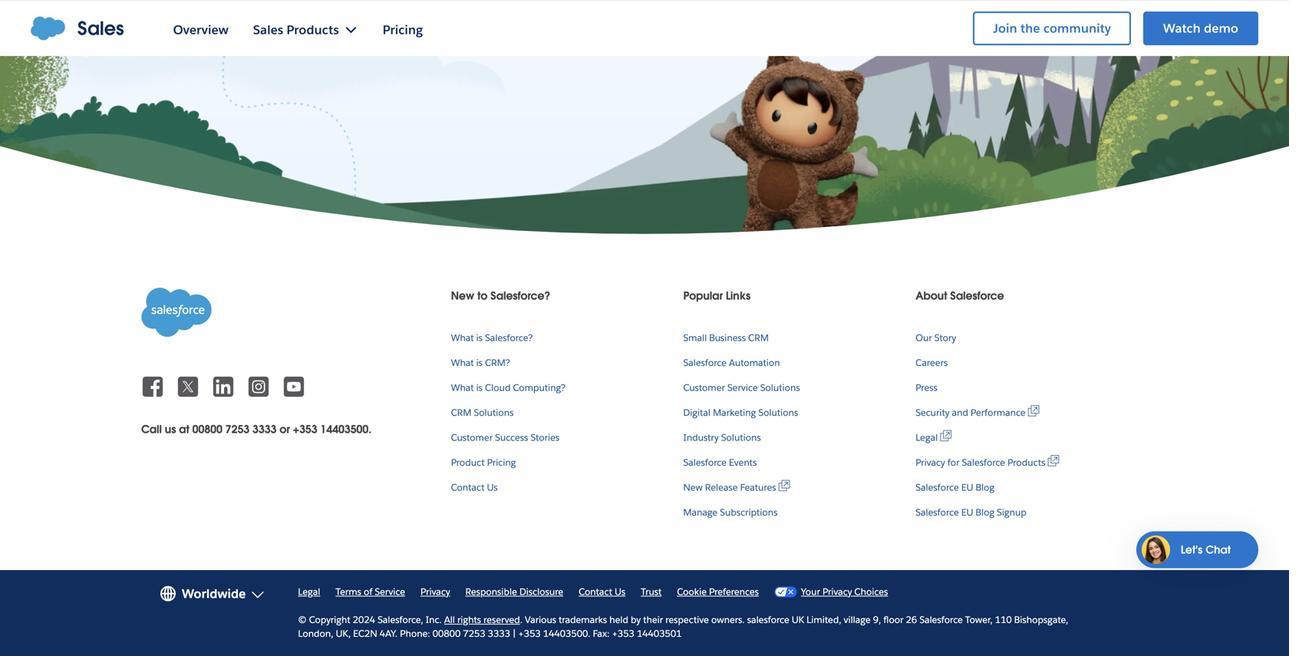 Task type: vqa. For each thing, say whether or not it's contained in the screenshot.
the middle Your
no



Task type: locate. For each thing, give the bounding box(es) containing it.
2 eu from the top
[[962, 507, 974, 519]]

for
[[948, 457, 960, 469]]

press link
[[916, 382, 938, 394]]

2 vertical spatial is
[[476, 382, 483, 394]]

contact for contact us 00800 7253 3333
[[926, 12, 965, 26]]

1 vertical spatial blog
[[976, 507, 995, 519]]

0 vertical spatial is
[[476, 332, 483, 344]]

3 is from the top
[[476, 382, 483, 394]]

1 vertical spatial 7253
[[226, 423, 250, 436]]

contact
[[926, 12, 965, 26], [451, 482, 485, 494]]

0 vertical spatial us
[[968, 12, 981, 26]]

release
[[705, 482, 738, 494]]

contact us link
[[926, 12, 981, 26], [451, 482, 498, 494]]

us
[[165, 423, 176, 436]]

solutions down digital marketing solutions
[[721, 432, 761, 444]]

1 vertical spatial contact
[[451, 482, 485, 494]]

let's
[[1181, 538, 1203, 552]]

1 vertical spatial customer
[[451, 432, 493, 444]]

crm
[[749, 332, 769, 344], [451, 407, 472, 419]]

automation
[[729, 357, 780, 369]]

1 vertical spatial (opens in a new window) image
[[938, 430, 952, 442]]

1 blog from the top
[[976, 482, 995, 494]]

salesforce right for
[[962, 457, 1006, 469]]

is for cloud
[[476, 382, 483, 394]]

eu for salesforce eu blog signup
[[962, 507, 974, 519]]

0 vertical spatial eu
[[962, 482, 974, 494]]

1 vertical spatial salesforce?
[[485, 332, 533, 344]]

new left to in the left of the page
[[451, 289, 475, 303]]

stories
[[531, 432, 560, 444]]

customer service solutions
[[684, 382, 800, 394]]

salesforce for salesforce eu blog
[[916, 482, 959, 494]]

customer up product
[[451, 432, 493, 444]]

about
[[916, 289, 948, 303]]

1 horizontal spatial 00800
[[908, 30, 941, 44]]

us for contact us
[[487, 482, 498, 494]]

us
[[968, 12, 981, 26], [487, 482, 498, 494]]

salesforce context menu utility navigation
[[961, 10, 1259, 47]]

1 vertical spatial new
[[684, 482, 703, 494]]

is left "crm?"
[[476, 357, 483, 369]]

2 vertical spatial what
[[451, 382, 474, 394]]

0 horizontal spatial contact
[[451, 482, 485, 494]]

1 is from the top
[[476, 332, 483, 344]]

industry solutions
[[684, 432, 761, 444]]

0 vertical spatial blog
[[976, 482, 995, 494]]

or
[[280, 423, 290, 436]]

0 vertical spatial crm
[[749, 332, 769, 344]]

salesforce?
[[491, 289, 551, 303], [485, 332, 533, 344]]

is
[[476, 332, 483, 344], [476, 357, 483, 369], [476, 382, 483, 394]]

salesforce eu blog signup
[[916, 507, 1027, 519]]

marketing
[[713, 407, 756, 419]]

new for new release features
[[684, 482, 703, 494]]

customer service solutions link
[[684, 382, 800, 394]]

2 horizontal spatial (opens in a new window) image
[[1046, 455, 1060, 467]]

1 horizontal spatial new
[[684, 482, 703, 494]]

1 horizontal spatial 3333
[[972, 30, 999, 44]]

sales
[[78, 17, 124, 40]]

1 vertical spatial 3333
[[253, 423, 277, 436]]

1 vertical spatial is
[[476, 357, 483, 369]]

3333
[[972, 30, 999, 44], [253, 423, 277, 436]]

eu down salesforce eu blog link
[[962, 507, 974, 519]]

salesforce eu blog
[[916, 482, 995, 494]]

1 horizontal spatial us
[[968, 12, 981, 26]]

0 horizontal spatial us
[[487, 482, 498, 494]]

0 horizontal spatial contact us link
[[451, 482, 498, 494]]

salesforce for salesforce eu blog signup
[[916, 507, 959, 519]]

what for what is salesforce?
[[451, 332, 474, 344]]

0 vertical spatial contact
[[926, 12, 965, 26]]

let's chat
[[1181, 538, 1231, 552]]

1 vertical spatial us
[[487, 482, 498, 494]]

0 vertical spatial customer
[[684, 382, 725, 394]]

1 vertical spatial what
[[451, 357, 474, 369]]

2 is from the top
[[476, 357, 483, 369]]

0 horizontal spatial crm
[[451, 407, 472, 419]]

popular links
[[684, 289, 751, 303]]

what
[[451, 332, 474, 344], [451, 357, 474, 369], [451, 382, 474, 394]]

new to salesforce?
[[451, 289, 551, 303]]

us for contact us 00800 7253 3333
[[968, 12, 981, 26]]

and
[[952, 407, 969, 419]]

0 vertical spatial (opens in a new window) image
[[1026, 405, 1040, 417]]

1 what from the top
[[451, 332, 474, 344]]

our
[[916, 332, 932, 344]]

eu for salesforce eu blog
[[962, 482, 974, 494]]

new release features link
[[684, 480, 790, 494]]

0 vertical spatial 00800
[[908, 30, 941, 44]]

customer success stories link
[[451, 432, 560, 444]]

story
[[935, 332, 957, 344]]

1 horizontal spatial customer
[[684, 382, 725, 394]]

1 vertical spatial 00800
[[192, 423, 223, 436]]

(opens in a new window) image for security and performance
[[1026, 405, 1040, 417]]

solutions
[[761, 382, 800, 394], [474, 407, 514, 419], [759, 407, 799, 419], [721, 432, 761, 444]]

what up what is crm? 'link'
[[451, 332, 474, 344]]

(opens in a new window) image for privacy for salesforce products
[[1046, 455, 1060, 467]]

let's chat button
[[1137, 526, 1259, 563]]

1 vertical spatial eu
[[962, 507, 974, 519]]

customer up digital in the right of the page
[[684, 382, 725, 394]]

(opens in a new window) image inside security and performance link
[[1026, 405, 1040, 417]]

0 vertical spatial salesforce?
[[491, 289, 551, 303]]

salesforce
[[951, 289, 1005, 303], [684, 357, 727, 369], [684, 457, 727, 469], [962, 457, 1006, 469], [916, 482, 959, 494], [916, 507, 959, 519]]

new up manage
[[684, 482, 703, 494]]

2 what from the top
[[451, 357, 474, 369]]

security and performance
[[916, 407, 1026, 419]]

blog down privacy for salesforce products
[[976, 482, 995, 494]]

salesforce eu blog link
[[916, 482, 995, 494]]

0 vertical spatial new
[[451, 289, 475, 303]]

salesforce? up "crm?"
[[485, 332, 533, 344]]

eu up salesforce eu blog signup link
[[962, 482, 974, 494]]

0 vertical spatial what
[[451, 332, 474, 344]]

security and performance link
[[916, 405, 1040, 419]]

0 horizontal spatial new
[[451, 289, 475, 303]]

site tools navigation
[[880, 9, 1259, 52]]

what is salesforce? link
[[451, 332, 533, 344]]

blog left the signup
[[976, 507, 995, 519]]

00800
[[908, 30, 941, 44], [192, 423, 223, 436]]

salesforce down the industry
[[684, 457, 727, 469]]

new
[[451, 289, 475, 303], [684, 482, 703, 494]]

3 what from the top
[[451, 382, 474, 394]]

salesforce? right to in the left of the page
[[491, 289, 551, 303]]

(opens in a new window) image inside legal link
[[938, 430, 952, 442]]

careers link
[[916, 357, 948, 369]]

salesforce down salesforce eu blog link
[[916, 507, 959, 519]]

contact inside the contact us 00800 7253 3333
[[926, 12, 965, 26]]

is left cloud
[[476, 382, 483, 394]]

what down the what is crm?
[[451, 382, 474, 394]]

us inside the contact us 00800 7253 3333
[[968, 12, 981, 26]]

is up what is crm? 'link'
[[476, 332, 483, 344]]

solutions down cloud
[[474, 407, 514, 419]]

1 vertical spatial crm
[[451, 407, 472, 419]]

digital marketing solutions link
[[684, 407, 799, 419]]

1 eu from the top
[[962, 482, 974, 494]]

2 vertical spatial (opens in a new window) image
[[1046, 455, 1060, 467]]

7253
[[943, 30, 970, 44], [226, 423, 250, 436]]

0 horizontal spatial 7253
[[226, 423, 250, 436]]

what is crm?
[[451, 357, 510, 369]]

subscriptions
[[720, 507, 778, 519]]

contact us
[[451, 482, 498, 494]]

salesforce down the small in the right of the page
[[684, 357, 727, 369]]

crm up the automation
[[749, 332, 769, 344]]

salesforce? for new to salesforce?
[[491, 289, 551, 303]]

what left "crm?"
[[451, 357, 474, 369]]

0 vertical spatial 3333
[[972, 30, 999, 44]]

is for salesforce?
[[476, 332, 483, 344]]

0 vertical spatial contact us link
[[926, 12, 981, 26]]

legal
[[916, 432, 938, 444]]

popular
[[684, 289, 723, 303]]

success
[[495, 432, 528, 444]]

small
[[684, 332, 707, 344]]

(opens in a new window) image inside the privacy for salesforce products link
[[1046, 455, 1060, 467]]

0 horizontal spatial customer
[[451, 432, 493, 444]]

to
[[478, 289, 488, 303]]

1 horizontal spatial contact
[[926, 12, 965, 26]]

1 horizontal spatial (opens in a new window) image
[[1026, 405, 1040, 417]]

what for what is crm?
[[451, 357, 474, 369]]

about salesforce
[[916, 289, 1005, 303]]

salesforce down privacy
[[916, 482, 959, 494]]

1 horizontal spatial 7253
[[943, 30, 970, 44]]

0 horizontal spatial (opens in a new window) image
[[938, 430, 952, 442]]

blog for salesforce eu blog signup
[[976, 507, 995, 519]]

(opens in a new window) image
[[1026, 405, 1040, 417], [938, 430, 952, 442], [1046, 455, 1060, 467]]

0 vertical spatial 7253
[[943, 30, 970, 44]]

crm up product
[[451, 407, 472, 419]]

salesforce for salesforce events
[[684, 457, 727, 469]]

0 horizontal spatial 3333
[[253, 423, 277, 436]]

2 blog from the top
[[976, 507, 995, 519]]

blog
[[976, 482, 995, 494], [976, 507, 995, 519]]

7253 inside the contact us 00800 7253 3333
[[943, 30, 970, 44]]

1 horizontal spatial contact us link
[[926, 12, 981, 26]]

solutions down the automation
[[761, 382, 800, 394]]

privacy for salesforce products link
[[916, 455, 1060, 469]]

links
[[726, 289, 751, 303]]



Task type: describe. For each thing, give the bounding box(es) containing it.
solutions right marketing
[[759, 407, 799, 419]]

privacy
[[916, 457, 946, 469]]

our story link
[[916, 332, 957, 344]]

1 horizontal spatial crm
[[749, 332, 769, 344]]

business
[[710, 332, 746, 344]]

product pricing link
[[451, 457, 516, 469]]

salesforce for salesforce automation
[[684, 357, 727, 369]]

products
[[1008, 457, 1046, 469]]

contact for contact us
[[451, 482, 485, 494]]

salesforce events link
[[684, 457, 757, 469]]

digital
[[684, 407, 711, 419]]

signup
[[997, 507, 1027, 519]]

pricing
[[487, 457, 516, 469]]

computing?
[[513, 382, 566, 394]]

legal link
[[916, 430, 952, 444]]

crm solutions link
[[451, 407, 514, 419]]

what for what is cloud computing?
[[451, 382, 474, 394]]

product pricing
[[451, 457, 516, 469]]

privacy for salesforce products
[[916, 457, 1046, 469]]

performance
[[971, 407, 1026, 419]]

is for crm?
[[476, 357, 483, 369]]

customer success stories
[[451, 432, 560, 444]]

digital marketing solutions
[[684, 407, 799, 419]]

manage subscriptions link
[[684, 507, 778, 519]]

press
[[916, 382, 938, 394]]

sales link
[[31, 16, 124, 41]]

(opens in a new window) image
[[777, 480, 790, 492]]

contact us link inside site tools navigation
[[926, 12, 981, 26]]

crm?
[[485, 357, 510, 369]]

salesforce automation link
[[684, 357, 780, 369]]

0 horizontal spatial 00800
[[192, 423, 223, 436]]

+353
[[293, 423, 318, 436]]

contact us 00800 7253 3333
[[908, 12, 999, 44]]

new for new to salesforce?
[[451, 289, 475, 303]]

what is cloud computing?
[[451, 382, 566, 394]]

our story
[[916, 332, 957, 344]]

call
[[141, 423, 162, 436]]

what is cloud computing? link
[[451, 382, 566, 394]]

at
[[179, 423, 189, 436]]

industry
[[684, 432, 719, 444]]

cloud
[[485, 382, 511, 394]]

crm solutions
[[451, 407, 514, 419]]

salesforce right the about
[[951, 289, 1005, 303]]

call us at 00800 7253 3333 or +353 14403500.
[[141, 423, 372, 436]]

features
[[740, 482, 777, 494]]

salesforce automation
[[684, 357, 780, 369]]

what is salesforce?
[[451, 332, 533, 344]]

events
[[729, 457, 757, 469]]

manage subscriptions
[[684, 507, 778, 519]]

salesforce eu blog signup link
[[916, 507, 1027, 519]]

00800 inside the contact us 00800 7253 3333
[[908, 30, 941, 44]]

service
[[728, 382, 758, 394]]

blog for salesforce eu blog
[[976, 482, 995, 494]]

small business crm
[[684, 332, 769, 344]]

customer for customer service solutions
[[684, 382, 725, 394]]

1 vertical spatial contact us link
[[451, 482, 498, 494]]

3333 inside the contact us 00800 7253 3333
[[972, 30, 999, 44]]

product
[[451, 457, 485, 469]]

careers
[[916, 357, 948, 369]]

salesforce events
[[684, 457, 757, 469]]

customer for customer success stories
[[451, 432, 493, 444]]

salesforce? for what is salesforce?
[[485, 332, 533, 344]]

industry solutions link
[[684, 432, 761, 444]]

(opens in a new window) image for legal
[[938, 430, 952, 442]]

small business crm link
[[684, 332, 769, 344]]

chat
[[1206, 538, 1231, 552]]

manage
[[684, 507, 718, 519]]

new release features
[[684, 482, 777, 494]]

14403500.
[[321, 423, 372, 436]]

security
[[916, 407, 950, 419]]

what is crm? link
[[451, 357, 510, 369]]



